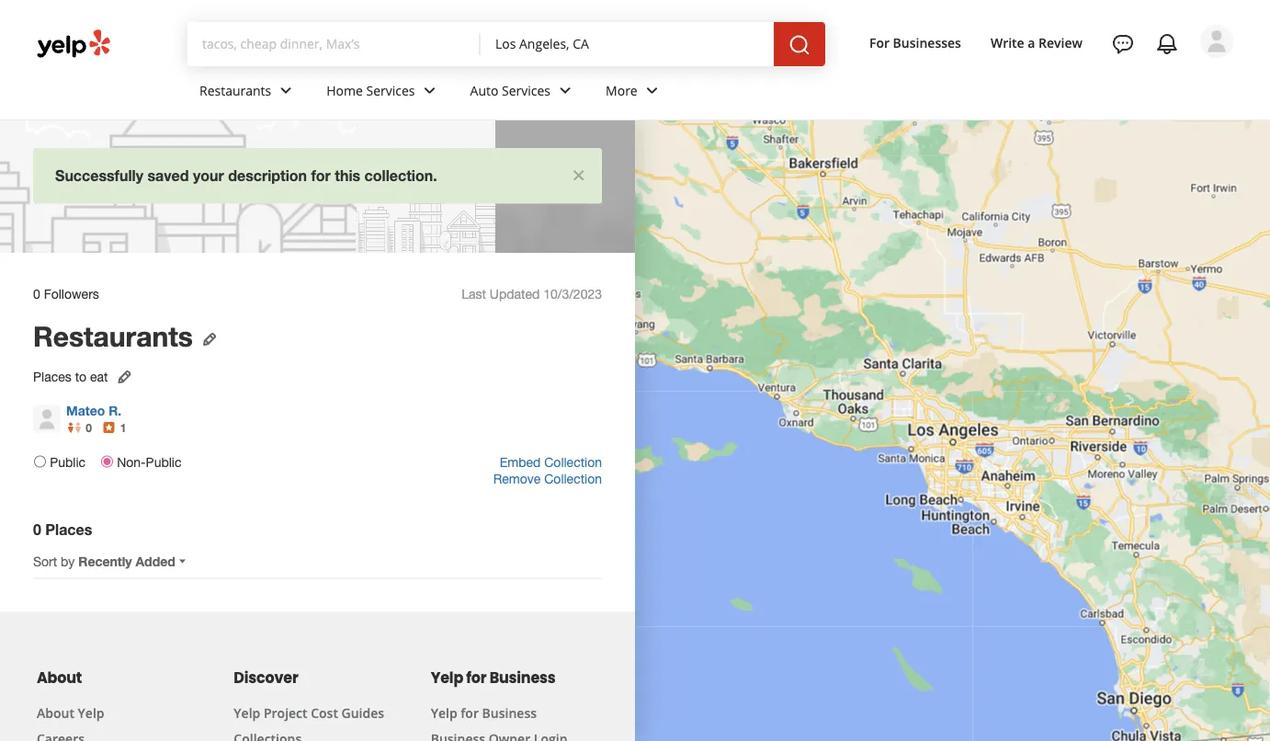 Task type: locate. For each thing, give the bounding box(es) containing it.
places left to
[[33, 369, 71, 384]]

1 horizontal spatial restaurants
[[200, 81, 272, 99]]

2 public from the left
[[146, 454, 182, 469]]

messages image
[[1113, 33, 1135, 55]]

0 horizontal spatial restaurants
[[33, 319, 193, 352]]

restaurants
[[200, 81, 272, 99], [33, 319, 193, 352]]

successfully
[[55, 167, 143, 184]]

yelp
[[431, 667, 464, 688], [78, 704, 104, 722], [234, 704, 261, 722], [431, 704, 458, 722]]

for
[[311, 167, 331, 184], [466, 667, 487, 688], [461, 704, 479, 722]]

2 about from the top
[[37, 704, 74, 722]]

0 horizontal spatial 24 chevron down v2 image
[[419, 80, 441, 102]]

24 chevron down v2 image right auto services
[[555, 80, 577, 102]]

added
[[136, 553, 175, 569]]

write a review link
[[984, 26, 1091, 59]]

services for auto services
[[502, 81, 551, 99]]

1 public from the left
[[50, 454, 86, 469]]

public
[[50, 454, 86, 469], [146, 454, 182, 469]]

sort by recently added
[[33, 553, 175, 569]]

about for about yelp
[[37, 704, 74, 722]]

1 vertical spatial restaurants
[[33, 319, 193, 352]]

2 24 chevron down v2 image from the left
[[555, 80, 577, 102]]

24 chevron down v2 image
[[275, 80, 297, 102], [555, 80, 577, 102]]

1 horizontal spatial 24 chevron down v2 image
[[555, 80, 577, 102]]

restaurants up successfully saved your description for this collection.
[[200, 81, 272, 99]]

collection
[[545, 454, 602, 469], [545, 471, 602, 486]]

collection down embed collection link
[[545, 471, 602, 486]]

2 services from the left
[[502, 81, 551, 99]]

1 about from the top
[[37, 667, 82, 688]]

0 vertical spatial collection
[[545, 454, 602, 469]]

notifications image
[[1157, 33, 1179, 55], [1157, 33, 1179, 55]]

this
[[335, 167, 361, 184]]

address, neighborhood, city, state or zip text field
[[496, 34, 760, 52]]

about for about
[[37, 667, 82, 688]]

yelp project cost guides link
[[234, 704, 385, 722]]

0 places
[[33, 521, 92, 538]]

0
[[573, 169, 585, 195], [33, 287, 40, 302], [86, 421, 92, 434], [33, 521, 41, 538]]

non-
[[117, 454, 146, 469]]

businesses
[[894, 34, 962, 51]]

2 collection from the top
[[545, 471, 602, 486]]

24 chevron down v2 image for restaurants
[[275, 80, 297, 102]]

collection up remove collection link
[[545, 454, 602, 469]]

1 horizontal spatial services
[[502, 81, 551, 99]]

your
[[193, 167, 224, 184]]

places
[[33, 369, 71, 384], [45, 521, 92, 538]]

followers
[[44, 287, 99, 302]]

search image
[[789, 34, 811, 56]]

services
[[367, 81, 415, 99], [502, 81, 551, 99]]

services right auto
[[502, 81, 551, 99]]

successfully saved your description for this collection.
[[55, 167, 437, 184]]

1 vertical spatial collection
[[545, 471, 602, 486]]

places up by
[[45, 521, 92, 538]]

24 chevron down v2 image left auto
[[419, 80, 441, 102]]

search image
[[789, 34, 811, 56]]

description
[[228, 167, 307, 184]]

None search field
[[188, 22, 848, 66]]

write a review
[[991, 34, 1083, 51]]

about
[[37, 667, 82, 688], [37, 704, 74, 722]]

24 chevron down v2 image for auto services
[[555, 80, 577, 102]]

24 chevron down v2 image
[[419, 80, 441, 102], [642, 80, 664, 102]]

1 horizontal spatial 24 chevron down v2 image
[[642, 80, 664, 102]]

auto services link
[[456, 66, 591, 120]]

1 24 chevron down v2 image from the left
[[419, 80, 441, 102]]

business
[[490, 667, 556, 688], [482, 704, 537, 722]]

1 vertical spatial about
[[37, 704, 74, 722]]

1 collection from the top
[[545, 454, 602, 469]]

1 vertical spatial yelp for business
[[431, 704, 537, 722]]

more
[[606, 81, 638, 99]]

cost
[[311, 704, 338, 722]]

review
[[1039, 34, 1083, 51]]

1 24 chevron down v2 image from the left
[[275, 80, 297, 102]]

0 horizontal spatial services
[[367, 81, 415, 99]]

services right the home
[[367, 81, 415, 99]]

by
[[61, 553, 75, 569]]

0 horizontal spatial 24 chevron down v2 image
[[275, 80, 297, 102]]

mateo
[[66, 403, 105, 418]]

write
[[991, 34, 1025, 51]]

remove collection link
[[494, 471, 602, 486]]

24 chevron down v2 image right more
[[642, 80, 664, 102]]

recently
[[78, 553, 132, 569]]

0 vertical spatial yelp for business
[[431, 667, 556, 688]]

24 chevron down v2 image inside home services link
[[419, 80, 441, 102]]

places to eat
[[33, 369, 108, 384]]

tacos, cheap dinner, Max's text field
[[202, 34, 466, 52]]

services for home services
[[367, 81, 415, 99]]

24 chevron down v2 image inside the more link
[[642, 80, 664, 102]]

auto
[[470, 81, 499, 99]]

0 vertical spatial for
[[311, 167, 331, 184]]

24 chevron down v2 image inside restaurants link
[[275, 80, 297, 102]]

0 vertical spatial about
[[37, 667, 82, 688]]

yelp for business
[[431, 667, 556, 688], [431, 704, 537, 722]]

24 chevron down v2 image left the home
[[275, 80, 297, 102]]

None radio
[[34, 456, 46, 468], [101, 456, 113, 468], [34, 456, 46, 468], [101, 456, 113, 468]]

1 horizontal spatial public
[[146, 454, 182, 469]]

for businesses
[[870, 34, 962, 51]]

  text field
[[496, 34, 760, 54]]

1 services from the left
[[367, 81, 415, 99]]

remove
[[494, 471, 541, 486]]

2 24 chevron down v2 image from the left
[[642, 80, 664, 102]]

restaurants up eat
[[33, 319, 193, 352]]

24 chevron down v2 image inside auto services link
[[555, 80, 577, 102]]

0 horizontal spatial public
[[50, 454, 86, 469]]

home services
[[327, 81, 415, 99]]

0 vertical spatial restaurants
[[200, 81, 272, 99]]



Task type: vqa. For each thing, say whether or not it's contained in the screenshot.
Home Services
yes



Task type: describe. For each thing, give the bounding box(es) containing it.
10/3/2023
[[544, 287, 602, 302]]

about yelp
[[37, 704, 104, 722]]

map region
[[503, 0, 1271, 741]]

yelp project cost guides
[[234, 704, 385, 722]]

last updated 10/3/2023
[[462, 287, 602, 302]]

last
[[462, 287, 486, 302]]

2 vertical spatial for
[[461, 704, 479, 722]]

sort
[[33, 553, 57, 569]]

updated
[[490, 287, 540, 302]]

0 vertical spatial places
[[33, 369, 71, 384]]

× link
[[573, 160, 586, 186]]

embed
[[500, 454, 541, 469]]

project
[[264, 704, 308, 722]]

auto services
[[470, 81, 551, 99]]

  text field
[[202, 34, 466, 54]]

embed collection link
[[500, 454, 602, 469]]

mateo r. image
[[33, 405, 61, 433]]

1
[[120, 421, 126, 434]]

mateo r. image
[[1201, 25, 1234, 58]]

mateo r.
[[66, 403, 122, 418]]

mateo r. link
[[66, 403, 122, 418]]

eat
[[90, 369, 108, 384]]

24 chevron down v2 image for home services
[[419, 80, 441, 102]]

×
[[573, 160, 586, 186]]

home services link
[[312, 66, 456, 120]]

collection.
[[365, 167, 437, 184]]

1 vertical spatial places
[[45, 521, 92, 538]]

guides
[[342, 704, 385, 722]]

restaurants link
[[185, 66, 312, 120]]

non-public
[[117, 454, 182, 469]]

messages image
[[1113, 33, 1135, 55]]

0 vertical spatial business
[[490, 667, 556, 688]]

saved
[[148, 167, 189, 184]]

for businesses link
[[863, 26, 969, 59]]

to
[[75, 369, 87, 384]]

r.
[[109, 403, 122, 418]]

1 yelp for business from the top
[[431, 667, 556, 688]]

more link
[[591, 66, 678, 120]]

1 vertical spatial for
[[466, 667, 487, 688]]

2 yelp for business from the top
[[431, 704, 537, 722]]

yelp for business link
[[431, 704, 537, 722]]

a
[[1028, 34, 1036, 51]]

for
[[870, 34, 890, 51]]

about yelp link
[[37, 704, 104, 722]]

embed collection remove collection
[[494, 454, 602, 486]]

1 vertical spatial business
[[482, 704, 537, 722]]

0 followers
[[33, 287, 99, 302]]

24 chevron down v2 image for more
[[642, 80, 664, 102]]

discover
[[234, 667, 299, 688]]

home
[[327, 81, 363, 99]]



